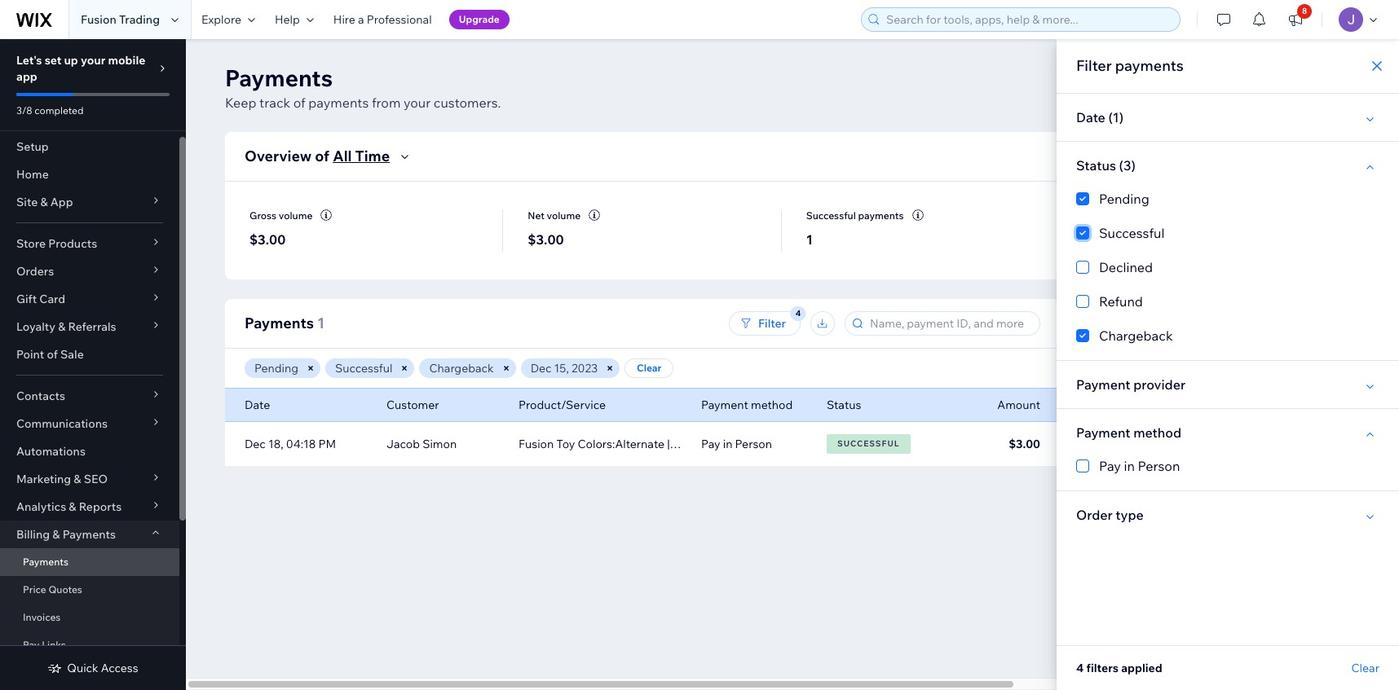 Task type: locate. For each thing, give the bounding box(es) containing it.
simon
[[422, 437, 457, 452]]

0 horizontal spatial clear button
[[625, 359, 674, 378]]

1 horizontal spatial payments
[[858, 209, 904, 222]]

automations link
[[0, 438, 179, 466]]

1 horizontal spatial clear
[[1351, 661, 1379, 676]]

your
[[81, 53, 105, 68], [404, 95, 431, 111]]

jacob simon
[[386, 437, 457, 452]]

8 button
[[1278, 0, 1313, 39]]

payment up field???:yes on the bottom of page
[[701, 398, 748, 413]]

0 vertical spatial status
[[1076, 157, 1116, 174]]

Refund checkbox
[[1076, 292, 1379, 311]]

site & app button
[[0, 188, 179, 216]]

chargeback up customer
[[429, 361, 494, 376]]

fusion for fusion toy colors:alternate | text field???:yes | another field:
[[519, 437, 554, 452]]

1 horizontal spatial chargeback
[[1099, 328, 1173, 344]]

quick
[[67, 661, 98, 676]]

$3.00
[[249, 232, 286, 248], [528, 232, 564, 248], [1009, 437, 1040, 452]]

billing
[[16, 527, 50, 542]]

payment method down payment provider
[[1076, 425, 1181, 441]]

1 vertical spatial your
[[404, 95, 431, 111]]

& right billing on the bottom of page
[[52, 527, 60, 542]]

payment left provider
[[1076, 377, 1130, 393]]

quick access
[[67, 661, 138, 676]]

of inside sidebar element
[[47, 347, 58, 362]]

in
[[723, 437, 733, 452], [1124, 458, 1135, 474]]

status (3)
[[1076, 157, 1136, 174]]

0 vertical spatial filter
[[1076, 56, 1112, 75]]

person right the text
[[735, 437, 772, 452]]

status
[[1076, 157, 1116, 174], [827, 398, 861, 413]]

pending
[[1099, 191, 1149, 207], [254, 361, 298, 376]]

of inside payments keep track of payments from your customers.
[[293, 95, 305, 111]]

fusion left trading
[[81, 12, 116, 27]]

pm
[[318, 437, 336, 452]]

1 horizontal spatial your
[[404, 95, 431, 111]]

payments for payments 1
[[245, 314, 314, 333]]

0 vertical spatial payments
[[1115, 56, 1184, 75]]

1 horizontal spatial $3.00
[[528, 232, 564, 248]]

0 horizontal spatial status
[[827, 398, 861, 413]]

filter
[[1076, 56, 1112, 75], [758, 316, 786, 331]]

1 horizontal spatial of
[[293, 95, 305, 111]]

your right up
[[81, 53, 105, 68]]

0 horizontal spatial method
[[751, 398, 793, 413]]

filter inside button
[[758, 316, 786, 331]]

1 horizontal spatial date
[[1076, 109, 1105, 126]]

0 horizontal spatial pending
[[254, 361, 298, 376]]

1 vertical spatial pay
[[1099, 458, 1121, 474]]

0 vertical spatial of
[[293, 95, 305, 111]]

in inside checkbox
[[1124, 458, 1135, 474]]

2 volume from the left
[[547, 209, 581, 222]]

0 horizontal spatial filter
[[758, 316, 786, 331]]

referrals
[[68, 320, 116, 334]]

home
[[16, 167, 49, 182]]

professional
[[367, 12, 432, 27]]

2 vertical spatial pay
[[23, 639, 40, 651]]

of left sale
[[47, 347, 58, 362]]

of right track
[[293, 95, 305, 111]]

another
[[769, 437, 812, 452]]

0 horizontal spatial in
[[723, 437, 733, 452]]

1 horizontal spatial volume
[[547, 209, 581, 222]]

app
[[50, 195, 73, 210]]

0 horizontal spatial of
[[47, 347, 58, 362]]

analytics & reports button
[[0, 493, 179, 521]]

payments inside payments keep track of payments from your customers.
[[225, 64, 333, 92]]

0 horizontal spatial |
[[667, 437, 670, 452]]

1 vertical spatial payment method
[[1076, 425, 1181, 441]]

site & app
[[16, 195, 73, 210]]

let's set up your mobile app
[[16, 53, 145, 84]]

Search for tools, apps, help & more... field
[[881, 8, 1175, 31]]

0 vertical spatial clear
[[637, 362, 662, 374]]

(1)
[[1108, 109, 1124, 126]]

2 horizontal spatial payments
[[1115, 56, 1184, 75]]

0 vertical spatial in
[[723, 437, 733, 452]]

1 horizontal spatial pay
[[701, 437, 720, 452]]

payments for filter payments
[[1115, 56, 1184, 75]]

pending inside option
[[1099, 191, 1149, 207]]

1 vertical spatial payments
[[308, 95, 369, 111]]

1 vertical spatial status
[[827, 398, 861, 413]]

0 vertical spatial method
[[751, 398, 793, 413]]

1 horizontal spatial |
[[763, 437, 766, 452]]

1 vertical spatial of
[[315, 147, 330, 166]]

1 vertical spatial payment
[[701, 398, 748, 413]]

method
[[751, 398, 793, 413], [1133, 425, 1181, 441]]

3/8
[[16, 104, 32, 117]]

1 vertical spatial date
[[245, 398, 270, 413]]

volume right the gross
[[279, 209, 313, 222]]

successful inside option
[[1099, 225, 1165, 241]]

all time button
[[333, 147, 414, 166]]

point
[[16, 347, 44, 362]]

| left another
[[763, 437, 766, 452]]

clear for clear button to the top
[[637, 362, 662, 374]]

dec left 15,
[[530, 361, 552, 376]]

$3.00 down amount
[[1009, 437, 1040, 452]]

amount
[[997, 398, 1040, 413]]

payments for payments
[[23, 556, 68, 568]]

all
[[333, 147, 352, 166]]

method down provider
[[1133, 425, 1181, 441]]

clear
[[637, 362, 662, 374], [1351, 661, 1379, 676]]

1 vertical spatial method
[[1133, 425, 1181, 441]]

gift card button
[[0, 285, 179, 313]]

payment method up field???:yes on the bottom of page
[[701, 398, 793, 413]]

1 horizontal spatial dec
[[530, 361, 552, 376]]

& left "seo"
[[74, 472, 81, 487]]

store products
[[16, 236, 97, 251]]

0 vertical spatial date
[[1076, 109, 1105, 126]]

all time
[[333, 147, 390, 166]]

0 horizontal spatial fusion
[[81, 12, 116, 27]]

date for date (1)
[[1076, 109, 1105, 126]]

filters
[[1086, 661, 1119, 676]]

colors:alternate
[[578, 437, 664, 452]]

1 volume from the left
[[279, 209, 313, 222]]

0 vertical spatial dec
[[530, 361, 552, 376]]

0 vertical spatial 1
[[806, 232, 813, 248]]

1 horizontal spatial filter
[[1076, 56, 1112, 75]]

& right loyalty
[[58, 320, 66, 334]]

volume right net
[[547, 209, 581, 222]]

$3.00 for net
[[528, 232, 564, 248]]

price
[[23, 584, 46, 596]]

fusion
[[81, 12, 116, 27], [519, 437, 554, 452]]

& for marketing
[[74, 472, 81, 487]]

hire a professional link
[[324, 0, 442, 39]]

in up type
[[1124, 458, 1135, 474]]

& inside dropdown button
[[40, 195, 48, 210]]

person up type
[[1138, 458, 1180, 474]]

1 vertical spatial clear button
[[1351, 661, 1379, 676]]

2 horizontal spatial of
[[315, 147, 330, 166]]

price quotes link
[[0, 576, 179, 604]]

2 | from the left
[[763, 437, 766, 452]]

2023
[[571, 361, 598, 376]]

time
[[355, 147, 390, 166]]

analytics
[[16, 500, 66, 514]]

your inside payments keep track of payments from your customers.
[[404, 95, 431, 111]]

0 horizontal spatial chargeback
[[429, 361, 494, 376]]

volume for gross volume
[[279, 209, 313, 222]]

dec 18, 04:18 pm
[[245, 437, 336, 452]]

0 vertical spatial payment
[[1076, 377, 1130, 393]]

& left reports
[[69, 500, 76, 514]]

1 horizontal spatial clear button
[[1351, 661, 1379, 676]]

of
[[293, 95, 305, 111], [315, 147, 330, 166], [47, 347, 58, 362]]

1 vertical spatial chargeback
[[429, 361, 494, 376]]

upgrade button
[[449, 10, 509, 29]]

clear inside button
[[637, 362, 662, 374]]

pay inside 'link'
[[23, 639, 40, 651]]

in right the text
[[723, 437, 733, 452]]

3/8 completed
[[16, 104, 84, 117]]

pending down (3)
[[1099, 191, 1149, 207]]

method up another
[[751, 398, 793, 413]]

2 vertical spatial of
[[47, 347, 58, 362]]

order
[[1076, 507, 1113, 523]]

1 horizontal spatial payment method
[[1076, 425, 1181, 441]]

0 vertical spatial pay
[[701, 437, 720, 452]]

0 vertical spatial person
[[735, 437, 772, 452]]

pay up order type at bottom right
[[1099, 458, 1121, 474]]

upgrade
[[459, 13, 500, 25]]

pay left links
[[23, 639, 40, 651]]

date up 18,
[[245, 398, 270, 413]]

status left (3)
[[1076, 157, 1116, 174]]

1 vertical spatial person
[[1138, 458, 1180, 474]]

1 horizontal spatial person
[[1138, 458, 1180, 474]]

0 vertical spatial pending
[[1099, 191, 1149, 207]]

1 vertical spatial fusion
[[519, 437, 554, 452]]

2 horizontal spatial pay
[[1099, 458, 1121, 474]]

1 vertical spatial clear
[[1351, 661, 1379, 676]]

fusion left toy
[[519, 437, 554, 452]]

18,
[[268, 437, 283, 452]]

2 vertical spatial payments
[[858, 209, 904, 222]]

status up field:
[[827, 398, 861, 413]]

pay inside checkbox
[[1099, 458, 1121, 474]]

your right the from on the left of page
[[404, 95, 431, 111]]

0 horizontal spatial pay
[[23, 639, 40, 651]]

1 vertical spatial dec
[[245, 437, 266, 452]]

$3.00 down the gross
[[249, 232, 286, 248]]

pay right the text
[[701, 437, 720, 452]]

0 horizontal spatial volume
[[279, 209, 313, 222]]

of left all
[[315, 147, 330, 166]]

communications button
[[0, 410, 179, 438]]

pay in person right the text
[[701, 437, 772, 452]]

successful
[[806, 209, 856, 222], [1099, 225, 1165, 241], [335, 361, 393, 376], [837, 439, 900, 449]]

0 horizontal spatial dec
[[245, 437, 266, 452]]

store products button
[[0, 230, 179, 258]]

& for analytics
[[69, 500, 76, 514]]

orders
[[16, 264, 54, 279]]

1 horizontal spatial pending
[[1099, 191, 1149, 207]]

Declined checkbox
[[1076, 258, 1379, 277]]

links
[[42, 639, 66, 651]]

8
[[1302, 6, 1307, 16]]

status for status (3)
[[1076, 157, 1116, 174]]

& for loyalty
[[58, 320, 66, 334]]

fusion for fusion trading
[[81, 12, 116, 27]]

chargeback down refund
[[1099, 328, 1173, 344]]

& inside dropdown button
[[52, 527, 60, 542]]

pay links link
[[0, 632, 179, 660]]

1 horizontal spatial status
[[1076, 157, 1116, 174]]

chargeback inside option
[[1099, 328, 1173, 344]]

0 horizontal spatial $3.00
[[249, 232, 286, 248]]

0 vertical spatial fusion
[[81, 12, 116, 27]]

date left (1)
[[1076, 109, 1105, 126]]

0 horizontal spatial date
[[245, 398, 270, 413]]

payment
[[1076, 377, 1130, 393], [701, 398, 748, 413], [1076, 425, 1130, 441]]

loyalty & referrals
[[16, 320, 116, 334]]

1 vertical spatial pay in person
[[1099, 458, 1180, 474]]

jacob
[[386, 437, 420, 452]]

1 vertical spatial filter
[[758, 316, 786, 331]]

0 vertical spatial payment method
[[701, 398, 793, 413]]

0 vertical spatial your
[[81, 53, 105, 68]]

payments link
[[0, 549, 179, 576]]

15,
[[554, 361, 569, 376]]

pay in person up type
[[1099, 458, 1180, 474]]

dec left 18,
[[245, 437, 266, 452]]

pay in person
[[701, 437, 772, 452], [1099, 458, 1180, 474]]

&
[[40, 195, 48, 210], [58, 320, 66, 334], [74, 472, 81, 487], [69, 500, 76, 514], [52, 527, 60, 542]]

& inside popup button
[[58, 320, 66, 334]]

of for point of sale
[[47, 347, 58, 362]]

1 vertical spatial in
[[1124, 458, 1135, 474]]

0 horizontal spatial payments
[[308, 95, 369, 111]]

1 vertical spatial 1
[[317, 314, 325, 333]]

0 vertical spatial chargeback
[[1099, 328, 1173, 344]]

& right site
[[40, 195, 48, 210]]

person
[[735, 437, 772, 452], [1138, 458, 1180, 474]]

0 horizontal spatial your
[[81, 53, 105, 68]]

trading
[[119, 12, 160, 27]]

payment down payment provider
[[1076, 425, 1130, 441]]

marketing
[[16, 472, 71, 487]]

set
[[45, 53, 61, 68]]

filter payments
[[1076, 56, 1184, 75]]

1 horizontal spatial in
[[1124, 458, 1135, 474]]

$3.00 down net volume
[[528, 232, 564, 248]]

1 horizontal spatial fusion
[[519, 437, 554, 452]]

0 vertical spatial pay in person
[[701, 437, 772, 452]]

product/service
[[519, 398, 606, 413]]

declined
[[1099, 259, 1153, 276]]

1 vertical spatial pending
[[254, 361, 298, 376]]

| left the text
[[667, 437, 670, 452]]

0 horizontal spatial clear
[[637, 362, 662, 374]]

pending down payments 1
[[254, 361, 298, 376]]

dec
[[530, 361, 552, 376], [245, 437, 266, 452]]

0 horizontal spatial person
[[735, 437, 772, 452]]

pay links
[[23, 639, 66, 651]]

1 horizontal spatial pay in person
[[1099, 458, 1180, 474]]



Task type: vqa. For each thing, say whether or not it's contained in the screenshot.


Task type: describe. For each thing, give the bounding box(es) containing it.
payments inside dropdown button
[[62, 527, 116, 542]]

date for date
[[245, 398, 270, 413]]

& for site
[[40, 195, 48, 210]]

mobile
[[108, 53, 145, 68]]

contacts
[[16, 389, 65, 404]]

$3.00 for gross
[[249, 232, 286, 248]]

gross
[[249, 209, 277, 222]]

explore
[[201, 12, 241, 27]]

orders button
[[0, 258, 179, 285]]

gift
[[16, 292, 37, 307]]

invoices
[[23, 611, 61, 624]]

site
[[16, 195, 38, 210]]

0 horizontal spatial payment method
[[701, 398, 793, 413]]

seo
[[84, 472, 108, 487]]

gift card
[[16, 292, 65, 307]]

dec for dec 18, 04:18 pm
[[245, 437, 266, 452]]

let's
[[16, 53, 42, 68]]

quotes
[[48, 584, 82, 596]]

a
[[358, 12, 364, 27]]

help
[[275, 12, 300, 27]]

0 horizontal spatial pay in person
[[701, 437, 772, 452]]

from
[[372, 95, 401, 111]]

successful payments
[[806, 209, 904, 222]]

keep
[[225, 95, 256, 111]]

pay in person inside checkbox
[[1099, 458, 1180, 474]]

hire
[[333, 12, 355, 27]]

loyalty & referrals button
[[0, 313, 179, 341]]

0 horizontal spatial 1
[[317, 314, 325, 333]]

status for status
[[827, 398, 861, 413]]

customer
[[386, 398, 439, 413]]

filter button
[[729, 311, 801, 336]]

of for overview of
[[315, 147, 330, 166]]

track
[[259, 95, 290, 111]]

text
[[672, 437, 695, 452]]

gross volume
[[249, 209, 313, 222]]

up
[[64, 53, 78, 68]]

your inside let's set up your mobile app
[[81, 53, 105, 68]]

payments inside payments keep track of payments from your customers.
[[308, 95, 369, 111]]

payments for payments keep track of payments from your customers.
[[225, 64, 333, 92]]

net volume
[[528, 209, 581, 222]]

overview
[[245, 147, 312, 166]]

provider
[[1133, 377, 1186, 393]]

setup link
[[0, 133, 179, 161]]

products
[[48, 236, 97, 251]]

completed
[[34, 104, 84, 117]]

applied
[[1121, 661, 1162, 676]]

type
[[1116, 507, 1144, 523]]

clear for rightmost clear button
[[1351, 661, 1379, 676]]

payments for successful payments
[[858, 209, 904, 222]]

net
[[528, 209, 544, 222]]

contacts button
[[0, 382, 179, 410]]

point of sale link
[[0, 341, 179, 369]]

setup
[[16, 139, 49, 154]]

marketing & seo
[[16, 472, 108, 487]]

2 horizontal spatial $3.00
[[1009, 437, 1040, 452]]

invoices link
[[0, 604, 179, 632]]

card
[[39, 292, 65, 307]]

1 horizontal spatial method
[[1133, 425, 1181, 441]]

fusion trading
[[81, 12, 160, 27]]

filter for filter
[[758, 316, 786, 331]]

0 vertical spatial clear button
[[625, 359, 674, 378]]

automations
[[16, 444, 86, 459]]

analytics & reports
[[16, 500, 122, 514]]

Successful checkbox
[[1076, 223, 1379, 243]]

access
[[101, 661, 138, 676]]

date (1)
[[1076, 109, 1124, 126]]

home link
[[0, 161, 179, 188]]

reports
[[79, 500, 122, 514]]

2 vertical spatial payment
[[1076, 425, 1130, 441]]

sidebar element
[[0, 39, 186, 691]]

field???:yes
[[697, 437, 761, 452]]

04:18
[[286, 437, 316, 452]]

field:
[[814, 437, 841, 452]]

billing & payments button
[[0, 521, 179, 549]]

fusion toy colors:alternate | text field???:yes | another field:
[[519, 437, 841, 452]]

Pay in Person checkbox
[[1076, 457, 1379, 476]]

dec for dec 15, 2023
[[530, 361, 552, 376]]

Chargeback checkbox
[[1076, 326, 1379, 346]]

payments keep track of payments from your customers.
[[225, 64, 501, 111]]

app
[[16, 69, 37, 84]]

& for billing
[[52, 527, 60, 542]]

volume for net volume
[[547, 209, 581, 222]]

communications
[[16, 417, 108, 431]]

Name, payment ID, and more field
[[865, 312, 1035, 335]]

Pending checkbox
[[1076, 189, 1379, 209]]

price quotes
[[23, 584, 82, 596]]

sale
[[60, 347, 84, 362]]

filter for filter payments
[[1076, 56, 1112, 75]]

dec 15, 2023
[[530, 361, 598, 376]]

payments 1
[[245, 314, 325, 333]]

person inside checkbox
[[1138, 458, 1180, 474]]

loyalty
[[16, 320, 55, 334]]

1 horizontal spatial 1
[[806, 232, 813, 248]]

overview of
[[245, 147, 330, 166]]

1 | from the left
[[667, 437, 670, 452]]

customers.
[[434, 95, 501, 111]]



